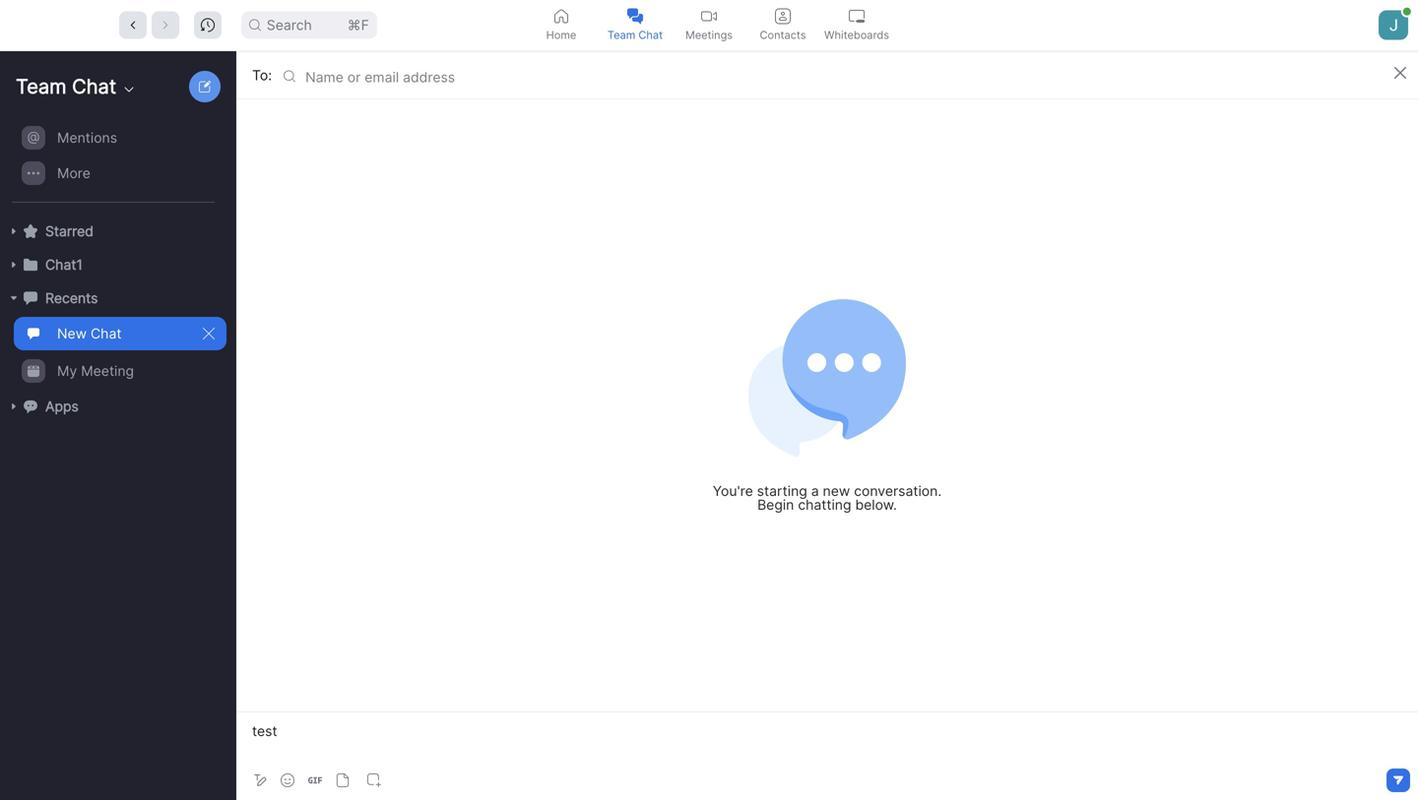 Task type: vqa. For each thing, say whether or not it's contained in the screenshot.
History icon
yes



Task type: locate. For each thing, give the bounding box(es) containing it.
test
[[252, 724, 277, 740]]

gif image
[[308, 774, 322, 788]]

home button
[[525, 0, 598, 50]]

tab list
[[525, 0, 894, 50]]

magnifier image
[[284, 70, 296, 82]]

2 vertical spatial chat
[[91, 326, 122, 342]]

name or email address
[[305, 69, 455, 86]]

triangle right image
[[8, 226, 20, 237], [8, 259, 20, 271], [8, 259, 20, 271], [8, 401, 20, 413], [8, 401, 20, 413]]

chat inside tree item
[[91, 326, 122, 342]]

team chat inside button
[[608, 29, 663, 41]]

home small image
[[554, 8, 569, 24], [554, 8, 569, 24]]

team up mentions
[[16, 74, 67, 99]]

0 vertical spatial chat
[[639, 29, 663, 41]]

team right the home
[[608, 29, 636, 41]]

1 horizontal spatial team
[[608, 29, 636, 41]]

team chat image
[[627, 8, 643, 24], [627, 8, 643, 24]]

magnifier image
[[249, 19, 261, 31], [249, 19, 261, 31], [284, 70, 296, 82]]

home
[[546, 29, 577, 41]]

1 vertical spatial team
[[16, 74, 67, 99]]

chat left the meetings
[[639, 29, 663, 41]]

team chat right the home
[[608, 29, 663, 41]]

triangle right image for recents
[[8, 293, 20, 304]]

meetings button
[[672, 0, 746, 50]]

online image
[[1404, 8, 1411, 15], [1404, 8, 1411, 15]]

1 horizontal spatial team chat
[[608, 29, 663, 41]]

triangle right image for apps
[[8, 401, 20, 413]]

name
[[305, 69, 344, 86]]

emoji image
[[281, 774, 295, 788], [281, 774, 295, 788]]

0 vertical spatial team
[[608, 29, 636, 41]]

close image
[[1395, 67, 1407, 79], [1395, 67, 1407, 79], [199, 324, 219, 344]]

star image
[[24, 224, 37, 238]]

chat1 tree item
[[8, 248, 227, 282]]

chat right new
[[91, 326, 122, 342]]

recents
[[45, 290, 98, 307]]

team chat
[[608, 29, 663, 41], [16, 74, 116, 99]]

triangle right image
[[8, 226, 20, 237], [8, 293, 20, 304], [8, 293, 20, 304]]

star image
[[24, 224, 37, 238]]

⌘f
[[347, 17, 369, 33]]

chevron down small image
[[121, 82, 137, 98]]

chat image
[[24, 291, 37, 305], [24, 291, 37, 305]]

chat1
[[45, 257, 83, 273]]

format image
[[252, 773, 268, 789], [252, 773, 268, 789]]

address
[[403, 69, 455, 86]]

group containing mentions
[[0, 120, 227, 203]]

chevron down small image
[[121, 82, 137, 98]]

history image
[[201, 18, 215, 32], [201, 18, 215, 32]]

or
[[348, 69, 361, 86]]

my
[[57, 363, 77, 380]]

starred
[[45, 223, 94, 240]]

new image
[[199, 81, 211, 93]]

chat,new chat tree item
[[14, 317, 227, 351]]

recents group
[[0, 315, 227, 390]]

chat inside button
[[639, 29, 663, 41]]

1 vertical spatial team chat
[[16, 74, 116, 99]]

more button
[[14, 157, 227, 190]]

send image
[[1392, 776, 1406, 786], [1392, 776, 1406, 786]]

group
[[0, 120, 227, 203]]

whiteboard small image
[[849, 8, 865, 24]]

team chat up mentions
[[16, 74, 116, 99]]

tab list containing home
[[525, 0, 894, 50]]

chat left chevron down small image
[[72, 74, 116, 99]]

file image
[[336, 774, 350, 788]]

team
[[608, 29, 636, 41], [16, 74, 67, 99]]

0 vertical spatial team chat
[[608, 29, 663, 41]]

contacts button
[[746, 0, 820, 50]]

my meeting
[[57, 363, 134, 380]]

contacts
[[760, 29, 806, 41]]

tree
[[0, 118, 232, 443]]

chat
[[639, 29, 663, 41], [72, 74, 116, 99], [91, 326, 122, 342]]

folder image
[[24, 258, 37, 272], [24, 258, 37, 272]]

search
[[267, 17, 312, 33]]

profile contact image
[[775, 8, 791, 24], [775, 8, 791, 24]]

chevron left small image
[[126, 18, 140, 32], [126, 18, 140, 32]]

begin
[[758, 497, 794, 514]]



Task type: describe. For each thing, give the bounding box(es) containing it.
To: text field
[[305, 69, 309, 86]]

apps tree item
[[8, 390, 227, 424]]

screenshot image
[[367, 774, 381, 788]]

gif image
[[308, 774, 322, 788]]

team inside button
[[608, 29, 636, 41]]

starting
[[757, 483, 808, 500]]

1 vertical spatial chat
[[72, 74, 116, 99]]

new chat
[[57, 326, 122, 342]]

video on image
[[701, 8, 717, 24]]

new
[[823, 483, 850, 500]]

new image
[[199, 81, 211, 93]]

team chat button
[[598, 0, 672, 50]]

chatbot image
[[24, 400, 37, 413]]

more
[[57, 165, 91, 182]]

mentions
[[57, 130, 117, 146]]

below.
[[855, 497, 897, 514]]

you're starting a new conversation. begin chatting below.
[[713, 483, 942, 514]]

close image inside chat,new chat tree item
[[199, 324, 219, 344]]

meetings
[[686, 29, 733, 41]]

recents tree item
[[8, 282, 227, 315]]

whiteboard small image
[[849, 8, 865, 24]]

you're
[[713, 483, 753, 500]]

triangle right image for chat1
[[8, 259, 20, 271]]

0 horizontal spatial team chat
[[16, 74, 116, 99]]

to:
[[252, 67, 272, 84]]

mentions button
[[14, 121, 227, 155]]

email
[[365, 69, 399, 86]]

conversation.
[[854, 483, 942, 500]]

chatting
[[798, 497, 852, 514]]

avatar image
[[1379, 10, 1409, 40]]

file image
[[336, 774, 350, 788]]

close image
[[203, 328, 215, 340]]

triangle right image for starred
[[8, 226, 20, 237]]

a
[[811, 483, 819, 500]]

meeting
[[81, 363, 134, 380]]

tree containing mentions
[[0, 118, 232, 443]]

triangle right image for starred
[[8, 226, 20, 237]]

video on image
[[701, 8, 717, 24]]

whiteboards
[[825, 29, 889, 41]]

starred tree item
[[8, 215, 227, 248]]

screenshot image
[[367, 774, 381, 788]]

new
[[57, 326, 87, 342]]

apps
[[45, 398, 79, 415]]

chatbot image
[[24, 400, 37, 413]]

0 horizontal spatial team
[[16, 74, 67, 99]]

whiteboards button
[[820, 0, 894, 50]]



